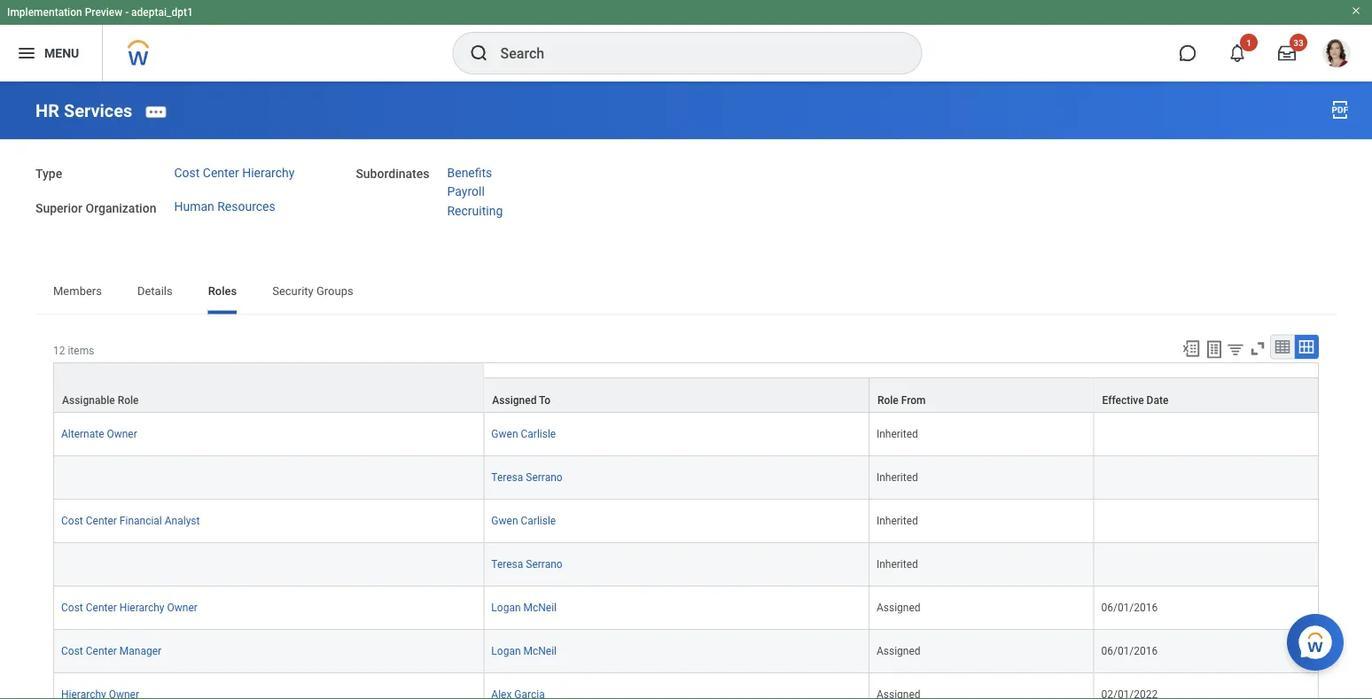 Task type: locate. For each thing, give the bounding box(es) containing it.
2 teresa from the top
[[492, 558, 523, 571]]

1 inherited from the top
[[877, 428, 918, 441]]

2 gwen from the top
[[492, 515, 518, 527]]

0 vertical spatial 06/01/2016
[[1102, 602, 1158, 614]]

1 gwen carlisle from the top
[[492, 428, 556, 441]]

gwen carlisle link for alternate owner
[[492, 425, 556, 441]]

menu banner
[[0, 0, 1373, 82]]

teresa serrano for fourth row from the bottom
[[492, 558, 563, 571]]

3 inherited from the top
[[877, 515, 918, 527]]

assigned inside popup button
[[492, 394, 537, 407]]

1 horizontal spatial owner
[[167, 602, 198, 614]]

tab list
[[35, 272, 1337, 315]]

benefits
[[447, 165, 492, 180]]

cell for row containing cost center financial analyst
[[1095, 500, 1319, 543]]

center for cost center hierarchy
[[203, 165, 239, 180]]

hierarchy
[[242, 165, 295, 180], [120, 602, 165, 614]]

1 row from the top
[[53, 378, 1319, 413]]

1 vertical spatial serrano
[[526, 558, 563, 571]]

2 gwen carlisle from the top
[[492, 515, 556, 527]]

1 vertical spatial teresa serrano
[[492, 558, 563, 571]]

cost center hierarchy owner
[[61, 602, 198, 614]]

menu
[[44, 46, 79, 60]]

1 gwen from the top
[[492, 428, 518, 441]]

1 teresa serrano from the top
[[492, 472, 563, 484]]

resources
[[217, 200, 276, 214]]

1 06/01/2016 from the top
[[1102, 602, 1158, 614]]

1 horizontal spatial role
[[878, 394, 899, 407]]

0 vertical spatial gwen carlisle link
[[492, 425, 556, 441]]

table image
[[1274, 338, 1292, 356]]

1 vertical spatial assigned
[[877, 602, 921, 614]]

human resources
[[174, 200, 276, 214]]

assignable
[[62, 394, 115, 407]]

2 logan mcneil from the top
[[492, 645, 557, 658]]

members
[[53, 285, 102, 298]]

1 vertical spatial 06/01/2016
[[1102, 645, 1158, 658]]

role from button
[[870, 378, 1094, 412]]

2 row from the top
[[53, 413, 1319, 456]]

0 vertical spatial mcneil
[[524, 602, 557, 614]]

33
[[1294, 37, 1304, 48]]

2 logan from the top
[[492, 645, 521, 658]]

gwen
[[492, 428, 518, 441], [492, 515, 518, 527]]

cost center financial analyst
[[61, 515, 200, 527]]

assigned for cost center manager
[[877, 645, 921, 658]]

effective date button
[[1095, 378, 1319, 412]]

0 vertical spatial serrano
[[526, 472, 563, 484]]

cell for fourth row from the bottom
[[1095, 543, 1319, 587]]

view printable version (pdf) image
[[1330, 99, 1351, 121]]

1 vertical spatial hierarchy
[[120, 602, 165, 614]]

4 inherited from the top
[[877, 558, 918, 571]]

select to filter grid data image
[[1226, 340, 1246, 359]]

0 vertical spatial owner
[[107, 428, 137, 441]]

toolbar inside hr services main content
[[1174, 335, 1319, 362]]

0 vertical spatial gwen
[[492, 428, 518, 441]]

assigned
[[492, 394, 537, 407], [877, 602, 921, 614], [877, 645, 921, 658]]

0 vertical spatial teresa serrano link
[[492, 468, 563, 484]]

details
[[137, 285, 173, 298]]

inbox large image
[[1279, 44, 1296, 62]]

06/01/2016 for cost center hierarchy owner
[[1102, 602, 1158, 614]]

profile logan mcneil image
[[1323, 39, 1351, 71]]

logan mcneil for cost center hierarchy owner
[[492, 602, 557, 614]]

1 teresa serrano link from the top
[[492, 468, 563, 484]]

financial
[[120, 515, 162, 527]]

cost center financial analyst link
[[61, 511, 200, 527]]

hierarchy up resources
[[242, 165, 295, 180]]

cell for row containing alternate owner
[[1095, 413, 1319, 456]]

2 teresa serrano link from the top
[[492, 555, 563, 571]]

1 vertical spatial teresa serrano link
[[492, 555, 563, 571]]

logan mcneil
[[492, 602, 557, 614], [492, 645, 557, 658]]

1 vertical spatial gwen carlisle
[[492, 515, 556, 527]]

center up cost center manager link
[[86, 602, 117, 614]]

row containing cost center manager
[[53, 630, 1319, 674]]

logan
[[492, 602, 521, 614], [492, 645, 521, 658]]

role right assignable at bottom
[[118, 394, 139, 407]]

1 logan mcneil link from the top
[[492, 598, 557, 614]]

1 serrano from the top
[[526, 472, 563, 484]]

preview
[[85, 6, 123, 19]]

2 06/01/2016 from the top
[[1102, 645, 1158, 658]]

cost for cost center hierarchy owner
[[61, 602, 83, 614]]

teresa serrano
[[492, 472, 563, 484], [492, 558, 563, 571]]

cost center manager
[[61, 645, 161, 658]]

1 mcneil from the top
[[524, 602, 557, 614]]

12 items
[[53, 345, 94, 357]]

carlisle for alternate owner
[[521, 428, 556, 441]]

owner
[[107, 428, 137, 441], [167, 602, 198, 614]]

2 role from the left
[[878, 394, 899, 407]]

alternate owner
[[61, 428, 137, 441]]

alternate owner link
[[61, 425, 137, 441]]

inherited
[[877, 428, 918, 441], [877, 472, 918, 484], [877, 515, 918, 527], [877, 558, 918, 571]]

1 vertical spatial mcneil
[[524, 645, 557, 658]]

0 horizontal spatial owner
[[107, 428, 137, 441]]

1 vertical spatial owner
[[167, 602, 198, 614]]

1 vertical spatial gwen
[[492, 515, 518, 527]]

-
[[125, 6, 129, 19]]

6 row from the top
[[53, 587, 1319, 630]]

1 gwen carlisle link from the top
[[492, 425, 556, 441]]

7 row from the top
[[53, 630, 1319, 674]]

human resources link
[[174, 200, 276, 214]]

4 row from the top
[[53, 500, 1319, 543]]

cost left financial at the bottom left of page
[[61, 515, 83, 527]]

2 mcneil from the top
[[524, 645, 557, 658]]

hierarchy up the manager
[[120, 602, 165, 614]]

1 carlisle from the top
[[521, 428, 556, 441]]

1 horizontal spatial hierarchy
[[242, 165, 295, 180]]

1 vertical spatial teresa
[[492, 558, 523, 571]]

0 vertical spatial gwen carlisle
[[492, 428, 556, 441]]

1 vertical spatial logan mcneil link
[[492, 642, 557, 658]]

serrano
[[526, 472, 563, 484], [526, 558, 563, 571]]

0 horizontal spatial role
[[118, 394, 139, 407]]

inherited for row containing cost center financial analyst cell
[[877, 515, 918, 527]]

06/01/2016 for cost center manager
[[1102, 645, 1158, 658]]

1 vertical spatial carlisle
[[521, 515, 556, 527]]

2 vertical spatial assigned
[[877, 645, 921, 658]]

2 serrano from the top
[[526, 558, 563, 571]]

teresa serrano for third row
[[492, 472, 563, 484]]

role
[[118, 394, 139, 407], [878, 394, 899, 407]]

center left the manager
[[86, 645, 117, 658]]

1 logan from the top
[[492, 602, 521, 614]]

5 row from the top
[[53, 543, 1319, 587]]

toolbar
[[1174, 335, 1319, 362]]

0 vertical spatial hierarchy
[[242, 165, 295, 180]]

cost center hierarchy owner link
[[61, 598, 198, 614]]

inherited for cell corresponding to fourth row from the bottom
[[877, 558, 918, 571]]

2 logan mcneil link from the top
[[492, 642, 557, 658]]

gwen for cost center financial analyst
[[492, 515, 518, 527]]

notifications large image
[[1229, 44, 1247, 62]]

superior organization
[[35, 201, 156, 216]]

row
[[53, 378, 1319, 413], [53, 413, 1319, 456], [53, 456, 1319, 500], [53, 500, 1319, 543], [53, 543, 1319, 587], [53, 587, 1319, 630], [53, 630, 1319, 674], [53, 674, 1319, 700]]

cell for third row
[[1095, 456, 1319, 500]]

teresa
[[492, 472, 523, 484], [492, 558, 523, 571]]

0 vertical spatial logan
[[492, 602, 521, 614]]

gwen carlisle link for cost center financial analyst
[[492, 511, 556, 527]]

hr services main content
[[0, 82, 1373, 700]]

1 role from the left
[[118, 394, 139, 407]]

payroll
[[447, 184, 485, 199]]

center up the human resources link
[[203, 165, 239, 180]]

type
[[35, 167, 62, 182]]

notifications element
[[1332, 35, 1346, 50]]

logan mcneil link
[[492, 598, 557, 614], [492, 642, 557, 658]]

2 teresa serrano from the top
[[492, 558, 563, 571]]

0 vertical spatial teresa serrano
[[492, 472, 563, 484]]

cost left the manager
[[61, 645, 83, 658]]

mcneil
[[524, 602, 557, 614], [524, 645, 557, 658]]

12
[[53, 345, 65, 357]]

gwen carlisle
[[492, 428, 556, 441], [492, 515, 556, 527]]

tab list containing members
[[35, 272, 1337, 315]]

role left 'from'
[[878, 394, 899, 407]]

export to worksheets image
[[1204, 339, 1225, 361]]

cost up the human
[[174, 165, 200, 180]]

0 vertical spatial logan mcneil link
[[492, 598, 557, 614]]

gwen carlisle link
[[492, 425, 556, 441], [492, 511, 556, 527]]

hr
[[35, 100, 59, 121]]

cell
[[1095, 413, 1319, 456], [53, 456, 484, 500], [1095, 456, 1319, 500], [1095, 500, 1319, 543], [53, 543, 484, 587], [1095, 543, 1319, 587]]

cost
[[174, 165, 200, 180], [61, 515, 83, 527], [61, 602, 83, 614], [61, 645, 83, 658]]

recruiting link
[[447, 203, 503, 218]]

from
[[902, 394, 926, 407]]

cost for cost center manager
[[61, 645, 83, 658]]

serrano for fourth row from the bottom
[[526, 558, 563, 571]]

06/01/2016
[[1102, 602, 1158, 614], [1102, 645, 1158, 658]]

2 gwen carlisle link from the top
[[492, 511, 556, 527]]

logan for cost center hierarchy owner
[[492, 602, 521, 614]]

center
[[203, 165, 239, 180], [86, 515, 117, 527], [86, 602, 117, 614], [86, 645, 117, 658]]

carlisle
[[521, 428, 556, 441], [521, 515, 556, 527]]

center left financial at the bottom left of page
[[86, 515, 117, 527]]

0 horizontal spatial hierarchy
[[120, 602, 165, 614]]

manager
[[120, 645, 161, 658]]

1 teresa from the top
[[492, 472, 523, 484]]

0 vertical spatial carlisle
[[521, 428, 556, 441]]

serrano for third row
[[526, 472, 563, 484]]

subordinates
[[356, 167, 430, 182]]

1 logan mcneil from the top
[[492, 602, 557, 614]]

0 vertical spatial teresa
[[492, 472, 523, 484]]

1 vertical spatial logan mcneil
[[492, 645, 557, 658]]

export to excel image
[[1182, 339, 1201, 359]]

center for cost center hierarchy owner
[[86, 602, 117, 614]]

1 vertical spatial logan
[[492, 645, 521, 658]]

2 carlisle from the top
[[521, 515, 556, 527]]

role inside popup button
[[878, 394, 899, 407]]

role from
[[878, 394, 926, 407]]

0 vertical spatial assigned
[[492, 394, 537, 407]]

hierarchy inside row
[[120, 602, 165, 614]]

cost up cost center manager link
[[61, 602, 83, 614]]

1 vertical spatial gwen carlisle link
[[492, 511, 556, 527]]

0 vertical spatial logan mcneil
[[492, 602, 557, 614]]

2 inherited from the top
[[877, 472, 918, 484]]

teresa serrano link
[[492, 468, 563, 484], [492, 555, 563, 571]]



Task type: describe. For each thing, give the bounding box(es) containing it.
close environment banner image
[[1351, 5, 1362, 16]]

superior
[[35, 201, 82, 216]]

hierarchy for cost center hierarchy
[[242, 165, 295, 180]]

cost center hierarchy link
[[174, 165, 295, 180]]

teresa for third row
[[492, 472, 523, 484]]

teresa for fourth row from the bottom
[[492, 558, 523, 571]]

items
[[68, 345, 94, 357]]

inherited for cell for third row
[[877, 472, 918, 484]]

services
[[64, 100, 132, 121]]

mcneil for cost center hierarchy owner
[[524, 602, 557, 614]]

benefits link
[[447, 165, 492, 180]]

expand table image
[[1298, 338, 1316, 356]]

row containing cost center financial analyst
[[53, 500, 1319, 543]]

center for cost center financial analyst
[[86, 515, 117, 527]]

implementation
[[7, 6, 82, 19]]

gwen for alternate owner
[[492, 428, 518, 441]]

implementation preview -   adeptai_dpt1
[[7, 6, 193, 19]]

assignable role
[[62, 394, 139, 407]]

cost for cost center financial analyst
[[61, 515, 83, 527]]

assignable role row
[[53, 362, 1319, 413]]

search image
[[469, 43, 490, 64]]

carlisle for cost center financial analyst
[[521, 515, 556, 527]]

gwen carlisle for cost center financial analyst
[[492, 515, 556, 527]]

cost center manager link
[[61, 642, 161, 658]]

1
[[1247, 37, 1252, 48]]

alternate
[[61, 428, 104, 441]]

security groups
[[272, 285, 353, 298]]

security
[[272, 285, 314, 298]]

fullscreen image
[[1248, 339, 1268, 359]]

date
[[1147, 394, 1169, 407]]

recruiting
[[447, 203, 503, 218]]

items selected list
[[447, 165, 533, 218]]

row containing cost center hierarchy owner
[[53, 587, 1319, 630]]

hr services
[[35, 100, 132, 121]]

inherited for row containing alternate owner cell
[[877, 428, 918, 441]]

effective
[[1103, 394, 1144, 407]]

3 row from the top
[[53, 456, 1319, 500]]

effective date
[[1103, 394, 1169, 407]]

assigned to
[[492, 394, 551, 407]]

hierarchy for cost center hierarchy owner
[[120, 602, 165, 614]]

logan mcneil link for cost center manager
[[492, 642, 557, 658]]

payroll link
[[447, 184, 485, 199]]

to
[[539, 394, 551, 407]]

role inside "popup button"
[[118, 394, 139, 407]]

1 button
[[1218, 34, 1258, 73]]

33 button
[[1268, 34, 1308, 73]]

groups
[[316, 285, 353, 298]]

Search Workday  search field
[[501, 34, 885, 73]]

gwen carlisle for alternate owner
[[492, 428, 556, 441]]

justify image
[[16, 43, 37, 64]]

cost center hierarchy
[[174, 165, 295, 180]]

teresa serrano link for fourth row from the bottom
[[492, 555, 563, 571]]

assigned to button
[[484, 378, 869, 412]]

mcneil for cost center manager
[[524, 645, 557, 658]]

center for cost center manager
[[86, 645, 117, 658]]

logan for cost center manager
[[492, 645, 521, 658]]

8 row from the top
[[53, 674, 1319, 700]]

roles
[[208, 285, 237, 298]]

row containing alternate owner
[[53, 413, 1319, 456]]

organization
[[86, 201, 156, 216]]

hr services link
[[35, 100, 132, 121]]

tab list inside hr services main content
[[35, 272, 1337, 315]]

adeptai_dpt1
[[131, 6, 193, 19]]

teresa serrano link for third row
[[492, 468, 563, 484]]

logan mcneil link for cost center hierarchy owner
[[492, 598, 557, 614]]

cost for cost center hierarchy
[[174, 165, 200, 180]]

logan mcneil for cost center manager
[[492, 645, 557, 658]]

menu button
[[0, 25, 102, 82]]

row containing assigned to
[[53, 378, 1319, 413]]

assigned for cost center hierarchy owner
[[877, 602, 921, 614]]

analyst
[[165, 515, 200, 527]]

human
[[174, 200, 214, 214]]

assignable role button
[[54, 363, 484, 412]]



Task type: vqa. For each thing, say whether or not it's contained in the screenshot.
0 items
no



